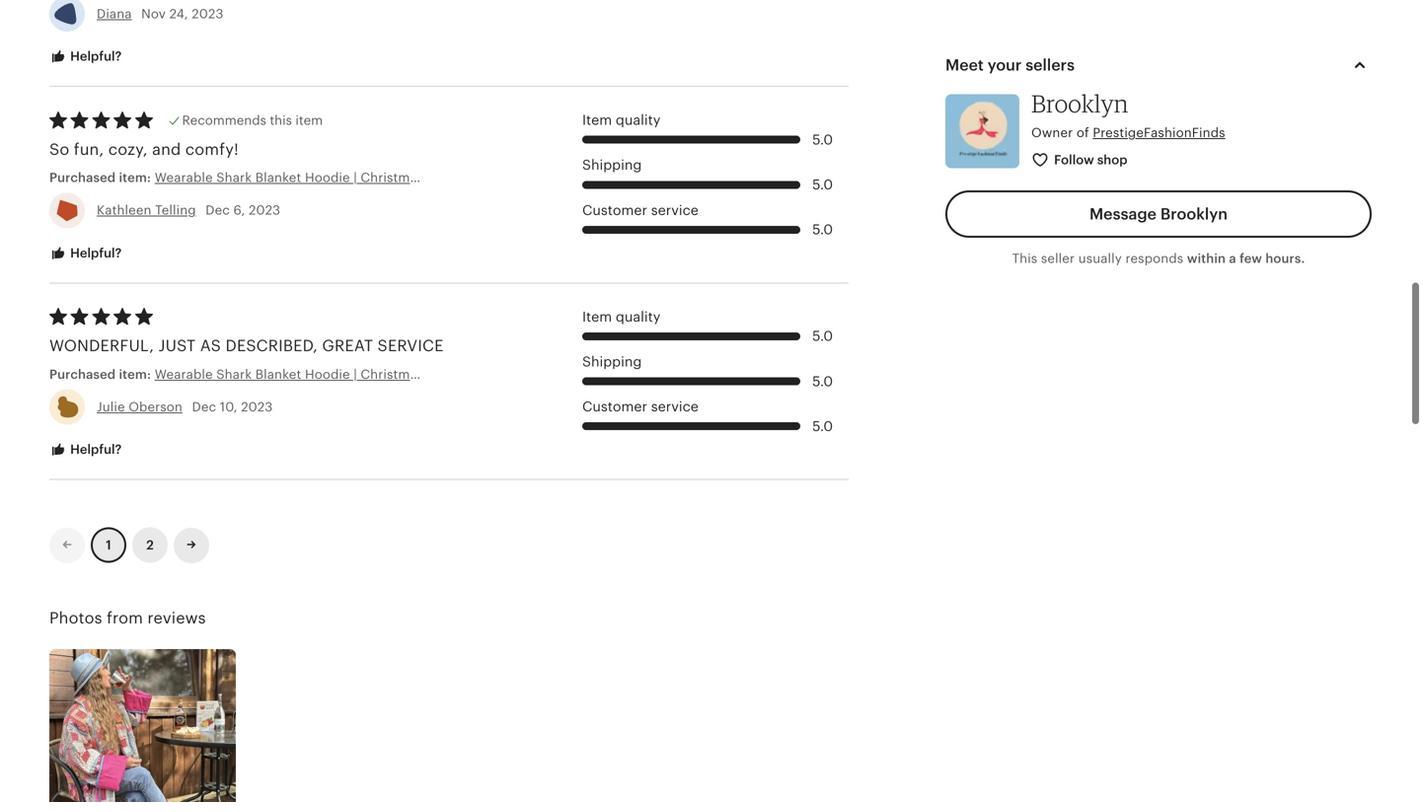 Task type: vqa. For each thing, say whether or not it's contained in the screenshot.
WONDERFUL,'s Helpful? 'BUTTON'
yes



Task type: locate. For each thing, give the bounding box(es) containing it.
so fun, cozy, and comfy!
[[49, 141, 239, 158]]

2 item from the top
[[582, 309, 612, 325]]

great
[[322, 337, 373, 355]]

helpful? button down diana
[[35, 38, 137, 75]]

helpful? button for so
[[35, 235, 137, 272]]

1 vertical spatial dec
[[192, 400, 216, 415]]

julie
[[97, 400, 125, 415]]

helpful? for wonderful,
[[67, 442, 122, 457]]

2 vertical spatial 2023
[[241, 400, 273, 415]]

1 vertical spatial item quality
[[582, 309, 661, 325]]

2023
[[192, 6, 224, 21], [249, 203, 280, 218], [241, 400, 273, 415]]

1 purchased from the top
[[49, 170, 116, 185]]

1 customer service from the top
[[582, 203, 699, 218]]

2023 for and
[[249, 203, 280, 218]]

service
[[651, 203, 699, 218], [651, 399, 699, 415]]

recommends
[[182, 113, 266, 128]]

item
[[295, 113, 323, 128]]

item: down cozy,
[[119, 170, 151, 185]]

1 vertical spatial shipping
[[582, 354, 642, 370]]

2 customer service from the top
[[582, 399, 699, 415]]

purchased item: for just
[[49, 367, 155, 382]]

item:
[[119, 170, 151, 185], [119, 367, 151, 382]]

service for so fun, cozy, and comfy!
[[651, 203, 699, 218]]

helpful? down julie
[[67, 442, 122, 457]]

julie oberson link
[[97, 400, 183, 415]]

dec left 6,
[[206, 203, 230, 218]]

cozy,
[[108, 141, 148, 158]]

0 vertical spatial brooklyn
[[1031, 89, 1129, 118]]

telling
[[155, 203, 196, 218]]

2023 right 24,
[[192, 6, 224, 21]]

1 shipping from the top
[[582, 158, 642, 173]]

0 vertical spatial helpful? button
[[35, 38, 137, 75]]

6 5.0 from the top
[[812, 419, 833, 434]]

1 horizontal spatial brooklyn
[[1161, 205, 1228, 223]]

0 vertical spatial item:
[[119, 170, 151, 185]]

0 vertical spatial service
[[651, 203, 699, 218]]

2 vertical spatial helpful?
[[67, 442, 122, 457]]

oberson
[[128, 400, 183, 415]]

2 shipping from the top
[[582, 354, 642, 370]]

1 purchased item: from the top
[[49, 170, 155, 185]]

helpful? down kathleen
[[67, 246, 122, 260]]

0 vertical spatial dec
[[206, 203, 230, 218]]

item
[[582, 113, 612, 128], [582, 309, 612, 325]]

brooklyn
[[1031, 89, 1129, 118], [1161, 205, 1228, 223]]

nov
[[141, 6, 166, 21]]

1 vertical spatial item:
[[119, 367, 151, 382]]

0 vertical spatial helpful?
[[67, 49, 122, 64]]

prestigefashionfinds link
[[1093, 126, 1225, 140]]

just
[[158, 337, 196, 355]]

customer service
[[582, 203, 699, 218], [582, 399, 699, 415]]

item for wonderful, just as described, great service
[[582, 309, 612, 325]]

item quality for wonderful, just as described, great service
[[582, 309, 661, 325]]

item: up julie oberson link
[[119, 367, 151, 382]]

0 vertical spatial item quality
[[582, 113, 661, 128]]

1 vertical spatial 2023
[[249, 203, 280, 218]]

24,
[[169, 6, 188, 21]]

1 vertical spatial quality
[[616, 309, 661, 325]]

0 vertical spatial purchased item:
[[49, 170, 155, 185]]

2 purchased from the top
[[49, 367, 116, 382]]

2 item: from the top
[[119, 367, 151, 382]]

shipping
[[582, 158, 642, 173], [582, 354, 642, 370]]

purchased down the wonderful,
[[49, 367, 116, 382]]

0 vertical spatial purchased
[[49, 170, 116, 185]]

2 service from the top
[[651, 399, 699, 415]]

purchased item: down the fun,
[[49, 170, 155, 185]]

meet your sellers button
[[928, 41, 1390, 89]]

2 customer from the top
[[582, 399, 647, 415]]

0 vertical spatial quality
[[616, 113, 661, 128]]

customer
[[582, 203, 647, 218], [582, 399, 647, 415]]

1 service from the top
[[651, 203, 699, 218]]

purchased for wonderful,
[[49, 367, 116, 382]]

brooklyn up of
[[1031, 89, 1129, 118]]

customer service for wonderful, just as described, great service
[[582, 399, 699, 415]]

2 purchased item: from the top
[[49, 367, 155, 382]]

kathleen telling link
[[97, 203, 196, 218]]

comfy!
[[185, 141, 239, 158]]

0 vertical spatial customer
[[582, 203, 647, 218]]

helpful? for so
[[67, 246, 122, 260]]

helpful? down diana
[[67, 49, 122, 64]]

1 item: from the top
[[119, 170, 151, 185]]

2 item quality from the top
[[582, 309, 661, 325]]

1 vertical spatial brooklyn
[[1161, 205, 1228, 223]]

0 vertical spatial shipping
[[582, 158, 642, 173]]

dec left the 10,
[[192, 400, 216, 415]]

1 vertical spatial helpful?
[[67, 246, 122, 260]]

2 link
[[132, 528, 168, 563]]

helpful?
[[67, 49, 122, 64], [67, 246, 122, 260], [67, 442, 122, 457]]

this
[[270, 113, 292, 128]]

message brooklyn
[[1090, 205, 1228, 223]]

1 vertical spatial customer
[[582, 399, 647, 415]]

1 vertical spatial service
[[651, 399, 699, 415]]

2 helpful? from the top
[[67, 246, 122, 260]]

1 item from the top
[[582, 113, 612, 128]]

2 5.0 from the top
[[812, 177, 833, 192]]

customer service for so fun, cozy, and comfy!
[[582, 203, 699, 218]]

helpful? button down kathleen
[[35, 235, 137, 272]]

few
[[1240, 251, 1262, 266]]

brooklyn owner of prestigefashionfinds
[[1031, 89, 1225, 140]]

1 vertical spatial purchased item:
[[49, 367, 155, 382]]

purchased down the fun,
[[49, 170, 116, 185]]

recommends this item
[[182, 113, 323, 128]]

service for wonderful, just as described, great service
[[651, 399, 699, 415]]

helpful? button for wonderful,
[[35, 432, 137, 469]]

1 vertical spatial customer service
[[582, 399, 699, 415]]

1 vertical spatial purchased
[[49, 367, 116, 382]]

item for so fun, cozy, and comfy!
[[582, 113, 612, 128]]

0 vertical spatial item
[[582, 113, 612, 128]]

follow shop button
[[1017, 142, 1144, 179]]

purchased item: down the wonderful,
[[49, 367, 155, 382]]

5 5.0 from the top
[[812, 374, 833, 389]]

brooklyn up the within on the right top of the page
[[1161, 205, 1228, 223]]

responds
[[1126, 251, 1184, 266]]

this
[[1012, 251, 1038, 266]]

purchased item:
[[49, 170, 155, 185], [49, 367, 155, 382]]

helpful? button
[[35, 38, 137, 75], [35, 235, 137, 272], [35, 432, 137, 469]]

4 5.0 from the top
[[812, 329, 833, 344]]

0 vertical spatial customer service
[[582, 203, 699, 218]]

1 vertical spatial item
[[582, 309, 612, 325]]

purchased item: for fun,
[[49, 170, 155, 185]]

customer for so fun, cozy, and comfy!
[[582, 203, 647, 218]]

kathleen telling dec 6, 2023
[[97, 203, 280, 218]]

3 helpful? button from the top
[[35, 432, 137, 469]]

0 horizontal spatial brooklyn
[[1031, 89, 1129, 118]]

5.0
[[812, 132, 833, 147], [812, 177, 833, 192], [812, 222, 833, 237], [812, 329, 833, 344], [812, 374, 833, 389], [812, 419, 833, 434]]

diana nov 24, 2023
[[97, 6, 224, 21]]

quality for so fun, cozy, and comfy!
[[616, 113, 661, 128]]

item quality
[[582, 113, 661, 128], [582, 309, 661, 325]]

2 quality from the top
[[616, 309, 661, 325]]

3 helpful? from the top
[[67, 442, 122, 457]]

helpful? button down julie
[[35, 432, 137, 469]]

quality
[[616, 113, 661, 128], [616, 309, 661, 325]]

1 item quality from the top
[[582, 113, 661, 128]]

2023 right the 10,
[[241, 400, 273, 415]]

1 vertical spatial helpful? button
[[35, 235, 137, 272]]

2 helpful? button from the top
[[35, 235, 137, 272]]

1 quality from the top
[[616, 113, 661, 128]]

1 helpful? button from the top
[[35, 38, 137, 75]]

2023 right 6,
[[249, 203, 280, 218]]

2 vertical spatial helpful? button
[[35, 432, 137, 469]]

1 customer from the top
[[582, 203, 647, 218]]

dec
[[206, 203, 230, 218], [192, 400, 216, 415]]

purchased
[[49, 170, 116, 185], [49, 367, 116, 382]]



Task type: describe. For each thing, give the bounding box(es) containing it.
2
[[146, 538, 154, 553]]

within
[[1187, 251, 1226, 266]]

julie oberson dec 10, 2023
[[97, 400, 273, 415]]

reviews
[[147, 609, 206, 627]]

and
[[152, 141, 181, 158]]

wonderful, just as described, great service
[[49, 337, 444, 355]]

hours.
[[1266, 251, 1305, 266]]

customer for wonderful, just as described, great service
[[582, 399, 647, 415]]

0 vertical spatial 2023
[[192, 6, 224, 21]]

shipping for wonderful, just as described, great service
[[582, 354, 642, 370]]

10,
[[220, 400, 238, 415]]

item: for just
[[119, 367, 151, 382]]

of
[[1077, 126, 1089, 140]]

from
[[107, 609, 143, 627]]

owner
[[1031, 126, 1073, 140]]

quality for wonderful, just as described, great service
[[616, 309, 661, 325]]

2023 for described,
[[241, 400, 273, 415]]

photos
[[49, 609, 102, 627]]

1 link
[[91, 528, 126, 563]]

a
[[1229, 251, 1236, 266]]

brooklyn image
[[945, 94, 1019, 168]]

message
[[1090, 205, 1157, 223]]

prestigefashionfinds
[[1093, 126, 1225, 140]]

brooklyn inside button
[[1161, 205, 1228, 223]]

shop
[[1097, 152, 1128, 167]]

3 5.0 from the top
[[812, 222, 833, 237]]

so
[[49, 141, 69, 158]]

diana link
[[97, 6, 132, 21]]

your
[[988, 56, 1022, 74]]

item quality for so fun, cozy, and comfy!
[[582, 113, 661, 128]]

photos from reviews
[[49, 609, 206, 627]]

this seller usually responds within a few hours.
[[1012, 251, 1305, 266]]

follow shop
[[1054, 152, 1128, 167]]

dec for described,
[[192, 400, 216, 415]]

1
[[106, 538, 111, 553]]

6,
[[233, 203, 245, 218]]

meet your sellers
[[945, 56, 1075, 74]]

shipping for so fun, cozy, and comfy!
[[582, 158, 642, 173]]

1 5.0 from the top
[[812, 132, 833, 147]]

as
[[200, 337, 221, 355]]

fun,
[[74, 141, 104, 158]]

follow
[[1054, 152, 1094, 167]]

meet
[[945, 56, 984, 74]]

purchased for so
[[49, 170, 116, 185]]

seller
[[1041, 251, 1075, 266]]

1 helpful? from the top
[[67, 49, 122, 64]]

message brooklyn button
[[945, 190, 1372, 238]]

wonderful,
[[49, 337, 154, 355]]

sellers
[[1026, 56, 1075, 74]]

usually
[[1078, 251, 1122, 266]]

dec for and
[[206, 203, 230, 218]]

brooklyn inside brooklyn owner of prestigefashionfinds
[[1031, 89, 1129, 118]]

service
[[378, 337, 444, 355]]

diana
[[97, 6, 132, 21]]

item: for fun,
[[119, 170, 151, 185]]

described,
[[225, 337, 318, 355]]

kathleen
[[97, 203, 152, 218]]



